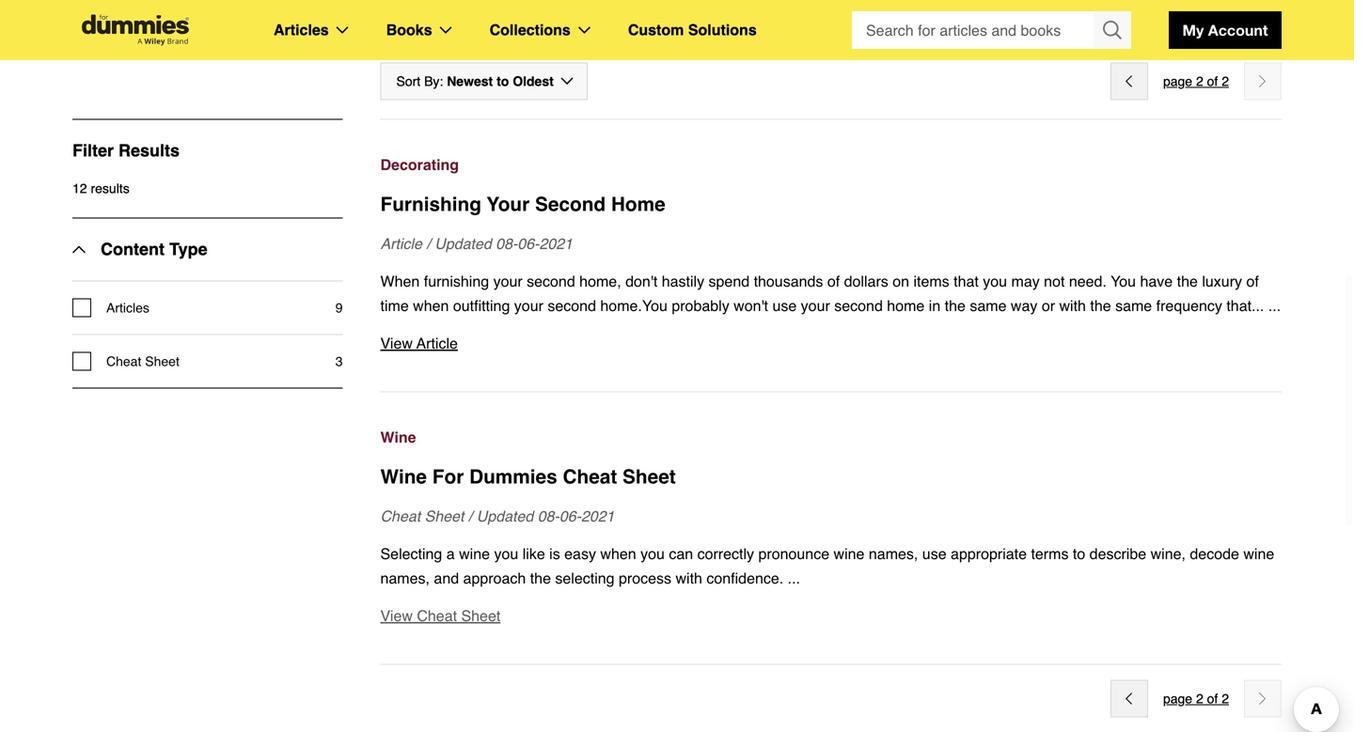 Task type: vqa. For each thing, say whether or not it's contained in the screenshot.
View to the top
yes



Task type: locate. For each thing, give the bounding box(es) containing it.
0 horizontal spatial when
[[413, 297, 449, 315]]

1 vertical spatial with
[[676, 570, 702, 587]]

article / updated 08-06-2021
[[380, 235, 573, 252]]

1 vertical spatial /
[[468, 508, 472, 525]]

12 results
[[72, 181, 129, 196]]

view inside view cheat sheet link
[[380, 607, 413, 625]]

wine inside wine link
[[380, 429, 416, 446]]

wine right a
[[459, 545, 490, 563]]

the down like
[[530, 570, 551, 587]]

article
[[380, 235, 422, 252], [416, 335, 458, 352]]

hastily
[[662, 273, 704, 290]]

logo image
[[72, 15, 198, 46]]

use left appropriate
[[922, 545, 947, 563]]

page 2 of 2 button
[[1163, 70, 1229, 93], [1163, 688, 1229, 710]]

home
[[611, 193, 665, 216]]

0 vertical spatial 06-
[[517, 235, 539, 252]]

view article
[[380, 335, 458, 352]]

0 horizontal spatial use
[[772, 297, 797, 315]]

/ down furnishing
[[426, 235, 431, 252]]

0 vertical spatial wine
[[380, 429, 416, 446]]

1 vertical spatial to
[[1073, 545, 1085, 563]]

furnishing your second home link
[[380, 190, 1282, 219]]

you up approach
[[494, 545, 518, 563]]

selecting
[[380, 545, 442, 563]]

0 horizontal spatial same
[[970, 297, 1007, 315]]

2 horizontal spatial wine
[[1243, 545, 1274, 563]]

0 vertical spatial articles
[[274, 21, 329, 39]]

1 vertical spatial names,
[[380, 570, 430, 587]]

0 horizontal spatial with
[[676, 570, 702, 587]]

close this dialog image
[[1326, 656, 1345, 675]]

1 wine from the top
[[380, 429, 416, 446]]

the right in at the right top of page
[[945, 297, 966, 315]]

appropriate
[[951, 545, 1027, 563]]

group
[[852, 11, 1131, 49]]

filter results
[[72, 141, 180, 160]]

1 horizontal spatial same
[[1115, 297, 1152, 315]]

2 same from the left
[[1115, 297, 1152, 315]]

when down the furnishing
[[413, 297, 449, 315]]

2021 up easy
[[581, 508, 615, 525]]

need.
[[1069, 273, 1107, 290]]

0 horizontal spatial /
[[426, 235, 431, 252]]

updated up the furnishing
[[435, 235, 492, 252]]

with inside when furnishing your second home, don't hastily spend thousands of dollars on items that you may not need. you have the luxury of time when outfitting your second home.you probably won't use your second home in the same way or with the same frequency that...
[[1059, 297, 1086, 315]]

12
[[72, 181, 87, 196]]

names, down the selecting
[[380, 570, 430, 587]]

articles left open article categories image
[[274, 21, 329, 39]]

the down need.
[[1090, 297, 1111, 315]]

with right or
[[1059, 297, 1086, 315]]

names, up view cheat sheet link
[[869, 545, 918, 563]]

second down home, on the top of the page
[[548, 297, 596, 315]]

1 vertical spatial when
[[600, 545, 636, 563]]

wine inside 'wine for dummies cheat sheet' link
[[380, 466, 427, 488]]

wine,
[[1151, 545, 1186, 563]]

and
[[434, 570, 459, 587]]

0 vertical spatial with
[[1059, 297, 1086, 315]]

0 horizontal spatial 08-
[[496, 235, 517, 252]]

2021 down second
[[539, 235, 573, 252]]

2 page 2 of 2 button from the top
[[1163, 688, 1229, 710]]

1 page from the top
[[1163, 74, 1192, 89]]

1 vertical spatial articles
[[106, 300, 149, 315]]

1 vertical spatial 06-
[[559, 508, 581, 525]]

same down the that
[[970, 297, 1007, 315]]

use inside selecting a wine you like is easy when you can correctly pronounce wine names, use appropriate terms to describe wine, decode wine names, and approach the selecting process with confidence.
[[922, 545, 947, 563]]

don't
[[625, 273, 658, 290]]

use down the 'thousands'
[[772, 297, 797, 315]]

articles for 9
[[106, 300, 149, 315]]

names,
[[869, 545, 918, 563], [380, 570, 430, 587]]

wine right the 'pronounce'
[[834, 545, 865, 563]]

2021
[[539, 235, 573, 252], [581, 508, 615, 525]]

your down the 'thousands'
[[801, 297, 830, 315]]

outfitting
[[453, 297, 510, 315]]

1 same from the left
[[970, 297, 1007, 315]]

0 horizontal spatial to
[[497, 74, 509, 89]]

articles
[[274, 21, 329, 39], [106, 300, 149, 315]]

updated down the 'dummies'
[[477, 508, 533, 525]]

/ down the 'dummies'
[[468, 508, 472, 525]]

3 wine from the left
[[1243, 545, 1274, 563]]

2 horizontal spatial you
[[983, 273, 1007, 290]]

decorating
[[380, 156, 459, 173]]

use inside when furnishing your second home, don't hastily spend thousands of dollars on items that you may not need. you have the luxury of time when outfitting your second home.you probably won't use your second home in the same way or with the same frequency that...
[[772, 297, 797, 315]]

when
[[413, 297, 449, 315], [600, 545, 636, 563]]

wine link
[[380, 425, 1282, 450]]

1 horizontal spatial to
[[1073, 545, 1085, 563]]

way
[[1011, 297, 1038, 315]]

0 horizontal spatial 06-
[[517, 235, 539, 252]]

0 horizontal spatial wine
[[459, 545, 490, 563]]

article up the when
[[380, 235, 422, 252]]

the up frequency
[[1177, 273, 1198, 290]]

time
[[380, 297, 409, 315]]

have
[[1140, 273, 1173, 290]]

cheat
[[106, 354, 141, 369], [563, 466, 617, 488], [380, 508, 420, 525], [417, 607, 457, 625]]

articles for books
[[274, 21, 329, 39]]

cheat sheet / updated 08-06-2021
[[380, 508, 615, 525]]

08- up is on the left of the page
[[538, 508, 559, 525]]

when
[[380, 273, 420, 290]]

1 horizontal spatial articles
[[274, 21, 329, 39]]

may
[[1011, 273, 1040, 290]]

1 vertical spatial page 2 of 2 button
[[1163, 688, 1229, 710]]

you up process at the bottom left of the page
[[640, 545, 665, 563]]

0 vertical spatial page
[[1163, 74, 1192, 89]]

1 vertical spatial page 2 of 2
[[1163, 692, 1229, 707]]

1 vertical spatial 08-
[[538, 508, 559, 525]]

for
[[432, 466, 464, 488]]

0 vertical spatial page 2 of 2
[[1163, 74, 1229, 89]]

articles up cheat sheet
[[106, 300, 149, 315]]

use
[[772, 297, 797, 315], [922, 545, 947, 563]]

can
[[669, 545, 693, 563]]

1 vertical spatial page
[[1163, 692, 1192, 707]]

same
[[970, 297, 1007, 315], [1115, 297, 1152, 315]]

2
[[1196, 74, 1203, 89], [1222, 74, 1229, 89], [1196, 692, 1203, 707], [1222, 692, 1229, 707]]

to
[[497, 74, 509, 89], [1073, 545, 1085, 563]]

2 view from the top
[[380, 607, 413, 625]]

you
[[983, 273, 1007, 290], [494, 545, 518, 563], [640, 545, 665, 563]]

view
[[380, 335, 413, 352], [380, 607, 413, 625]]

results
[[118, 141, 180, 160]]

06- up easy
[[559, 508, 581, 525]]

newest
[[447, 74, 493, 89]]

sort
[[396, 74, 420, 89]]

1 horizontal spatial 06-
[[559, 508, 581, 525]]

the
[[1177, 273, 1198, 290], [945, 297, 966, 315], [1090, 297, 1111, 315], [530, 570, 551, 587]]

06- down furnishing your second home
[[517, 235, 539, 252]]

0 vertical spatial 2021
[[539, 235, 573, 252]]

decode
[[1190, 545, 1239, 563]]

0 horizontal spatial articles
[[106, 300, 149, 315]]

sheet
[[145, 354, 179, 369], [623, 466, 676, 488], [425, 508, 464, 525], [461, 607, 501, 625]]

when up process at the bottom left of the page
[[600, 545, 636, 563]]

with down can
[[676, 570, 702, 587]]

0 vertical spatial view
[[380, 335, 413, 352]]

1 page 2 of 2 button from the top
[[1163, 70, 1229, 93]]

1 horizontal spatial with
[[1059, 297, 1086, 315]]

0 vertical spatial to
[[497, 74, 509, 89]]

0 vertical spatial page 2 of 2 button
[[1163, 70, 1229, 93]]

1 vertical spatial use
[[922, 545, 947, 563]]

same down the you
[[1115, 297, 1152, 315]]

1 horizontal spatial when
[[600, 545, 636, 563]]

luxury
[[1202, 273, 1242, 290]]

home,
[[579, 273, 621, 290]]

08-
[[496, 235, 517, 252], [538, 508, 559, 525]]

second
[[527, 273, 575, 290], [548, 297, 596, 315], [834, 297, 883, 315]]

wine for dummies cheat sheet
[[380, 466, 676, 488]]

to left the oldest
[[497, 74, 509, 89]]

0 vertical spatial use
[[772, 297, 797, 315]]

1 horizontal spatial /
[[468, 508, 472, 525]]

0 vertical spatial when
[[413, 297, 449, 315]]

furnishing
[[424, 273, 489, 290]]

0 horizontal spatial 2021
[[539, 235, 573, 252]]

2 wine from the left
[[834, 545, 865, 563]]

content type button
[[72, 219, 207, 281]]

page 2 of 2
[[1163, 74, 1229, 89], [1163, 692, 1229, 707]]

08- down your
[[496, 235, 517, 252]]

when inside when furnishing your second home, don't hastily spend thousands of dollars on items that you may not need. you have the luxury of time when outfitting your second home.you probably won't use your second home in the same way or with the same frequency that...
[[413, 297, 449, 315]]

open book categories image
[[440, 26, 452, 34]]

06-
[[517, 235, 539, 252], [559, 508, 581, 525]]

0 vertical spatial /
[[426, 235, 431, 252]]

article down the outfitting
[[416, 335, 458, 352]]

1 vertical spatial view
[[380, 607, 413, 625]]

1 page 2 of 2 from the top
[[1163, 74, 1229, 89]]

1 vertical spatial wine
[[380, 466, 427, 488]]

frequency
[[1156, 297, 1222, 315]]

1 view from the top
[[380, 335, 413, 352]]

view inside "view article" link
[[380, 335, 413, 352]]

view down the selecting
[[380, 607, 413, 625]]

2 wine from the top
[[380, 466, 427, 488]]

1 vertical spatial article
[[416, 335, 458, 352]]

/
[[426, 235, 431, 252], [468, 508, 472, 525]]

you right the that
[[983, 273, 1007, 290]]

1 horizontal spatial use
[[922, 545, 947, 563]]

view for furnishing your second home
[[380, 335, 413, 352]]

1 horizontal spatial 2021
[[581, 508, 615, 525]]

updated
[[435, 235, 492, 252], [477, 508, 533, 525]]

1 horizontal spatial wine
[[834, 545, 865, 563]]

correctly
[[697, 545, 754, 563]]

to right terms
[[1073, 545, 1085, 563]]

content
[[101, 240, 165, 259]]

custom solutions link
[[628, 18, 757, 42]]

second down dollars
[[834, 297, 883, 315]]

0 vertical spatial names,
[[869, 545, 918, 563]]

thousands
[[754, 273, 823, 290]]

wine right decode
[[1243, 545, 1274, 563]]

terms
[[1031, 545, 1069, 563]]

wine
[[380, 429, 416, 446], [380, 466, 427, 488]]

view down time
[[380, 335, 413, 352]]



Task type: describe. For each thing, give the bounding box(es) containing it.
that
[[954, 273, 979, 290]]

view for wine for dummies cheat sheet
[[380, 607, 413, 625]]

sort by: newest to oldest
[[396, 74, 554, 89]]

with inside selecting a wine you like is easy when you can correctly pronounce wine names, use appropriate terms to describe wine, decode wine names, and approach the selecting process with confidence.
[[676, 570, 702, 587]]

dollars
[[844, 273, 888, 290]]

probably
[[672, 297, 729, 315]]

furnishing your second home
[[380, 193, 665, 216]]

view article link
[[380, 331, 1282, 356]]

in
[[929, 297, 941, 315]]

1 horizontal spatial names,
[[869, 545, 918, 563]]

on
[[893, 273, 909, 290]]

my account link
[[1169, 11, 1282, 49]]

confidence.
[[707, 570, 783, 587]]

1 vertical spatial 2021
[[581, 508, 615, 525]]

type
[[169, 240, 207, 259]]

wine for wine for dummies cheat sheet
[[380, 466, 427, 488]]

1 horizontal spatial you
[[640, 545, 665, 563]]

3
[[335, 354, 343, 369]]

pronounce
[[758, 545, 829, 563]]

home
[[887, 297, 925, 315]]

0 vertical spatial article
[[380, 235, 422, 252]]

that...
[[1226, 297, 1264, 315]]

0 horizontal spatial names,
[[380, 570, 430, 587]]

view cheat sheet link
[[380, 604, 1282, 629]]

spend
[[709, 273, 750, 290]]

filter
[[72, 141, 114, 160]]

content type
[[101, 240, 207, 259]]

furnishing
[[380, 193, 481, 216]]

open article categories image
[[336, 26, 349, 34]]

you inside when furnishing your second home, don't hastily spend thousands of dollars on items that you may not need. you have the luxury of time when outfitting your second home.you probably won't use your second home in the same way or with the same frequency that...
[[983, 273, 1007, 290]]

cheat sheet
[[106, 354, 179, 369]]

1 wine from the left
[[459, 545, 490, 563]]

when inside selecting a wine you like is easy when you can correctly pronounce wine names, use appropriate terms to describe wine, decode wine names, and approach the selecting process with confidence.
[[600, 545, 636, 563]]

your
[[487, 193, 530, 216]]

0 vertical spatial 08-
[[496, 235, 517, 252]]

open collections list image
[[578, 26, 590, 34]]

second
[[535, 193, 606, 216]]

2 page from the top
[[1163, 692, 1192, 707]]

0 vertical spatial updated
[[435, 235, 492, 252]]

custom solutions
[[628, 21, 757, 39]]

solutions
[[688, 21, 757, 39]]

results
[[91, 181, 129, 196]]

Search for articles and books text field
[[852, 11, 1095, 49]]

wine for wine
[[380, 429, 416, 446]]

custom
[[628, 21, 684, 39]]

describe
[[1090, 545, 1146, 563]]

a
[[446, 545, 455, 563]]

you
[[1111, 273, 1136, 290]]

the inside selecting a wine you like is easy when you can correctly pronounce wine names, use appropriate terms to describe wine, decode wine names, and approach the selecting process with confidence.
[[530, 570, 551, 587]]

or
[[1042, 297, 1055, 315]]

approach
[[463, 570, 526, 587]]

not
[[1044, 273, 1065, 290]]

2 page 2 of 2 from the top
[[1163, 692, 1229, 707]]

view cheat sheet
[[380, 607, 501, 625]]

process
[[619, 570, 671, 587]]

to inside selecting a wine you like is easy when you can correctly pronounce wine names, use appropriate terms to describe wine, decode wine names, and approach the selecting process with confidence.
[[1073, 545, 1085, 563]]

easy
[[564, 545, 596, 563]]

0 horizontal spatial you
[[494, 545, 518, 563]]

books
[[386, 21, 432, 39]]

your right the outfitting
[[514, 297, 543, 315]]

when furnishing your second home, don't hastily spend thousands of dollars on items that you may not need. you have the luxury of time when outfitting your second home.you probably won't use your second home in the same way or with the same frequency that...
[[380, 273, 1268, 315]]

selecting a wine you like is easy when you can correctly pronounce wine names, use appropriate terms to describe wine, decode wine names, and approach the selecting process with confidence.
[[380, 545, 1274, 587]]

oldest
[[513, 74, 554, 89]]

like
[[523, 545, 545, 563]]

home.you
[[600, 297, 667, 315]]

selecting
[[555, 570, 615, 587]]

1 vertical spatial updated
[[477, 508, 533, 525]]

9
[[335, 300, 343, 315]]

my
[[1182, 21, 1204, 39]]

dummies
[[469, 466, 557, 488]]

won't
[[734, 297, 768, 315]]

collections
[[490, 21, 571, 39]]

is
[[549, 545, 560, 563]]

items
[[913, 273, 949, 290]]

by:
[[424, 74, 443, 89]]

wine for dummies cheat sheet link
[[380, 463, 1282, 491]]

your up the outfitting
[[493, 273, 523, 290]]

1 horizontal spatial 08-
[[538, 508, 559, 525]]

account
[[1208, 21, 1268, 39]]

second left home, on the top of the page
[[527, 273, 575, 290]]

decorating link
[[380, 153, 1282, 177]]

my account
[[1182, 21, 1268, 39]]



